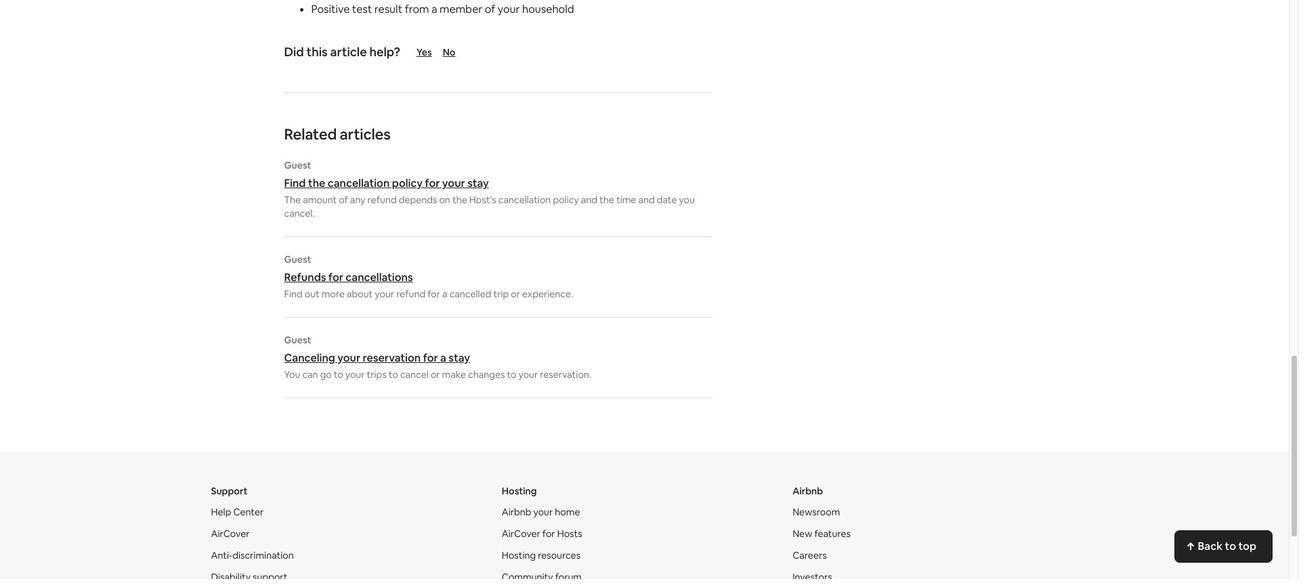 Task type: vqa. For each thing, say whether or not it's contained in the screenshot.
the Guest related to Find
yes



Task type: describe. For each thing, give the bounding box(es) containing it.
or inside guest refunds for cancellations find out more about your refund for a cancelled trip or experience.
[[511, 288, 520, 300]]

member
[[440, 2, 483, 16]]

for inside guest canceling your reservation for a stay you can go to your trips to cancel or make changes to your reservation.
[[423, 351, 438, 365]]

careers link
[[793, 550, 827, 562]]

hosting resources
[[502, 550, 581, 562]]

guest refunds for cancellations find out more about your refund for a cancelled trip or experience.
[[284, 253, 573, 300]]

guest canceling your reservation for a stay you can go to your trips to cancel or make changes to your reservation.
[[284, 334, 592, 381]]

aircover for hosts link
[[502, 528, 583, 540]]

stay inside guest canceling your reservation for a stay you can go to your trips to cancel or make changes to your reservation.
[[449, 351, 470, 365]]

new features
[[793, 528, 851, 540]]

cancelled
[[450, 288, 492, 300]]

cancel.
[[284, 207, 315, 220]]

find inside guest refunds for cancellations find out more about your refund for a cancelled trip or experience.
[[284, 288, 303, 300]]

yes button
[[417, 46, 432, 58]]

your right canceling
[[338, 351, 361, 365]]

back to top
[[1199, 539, 1257, 554]]

did
[[284, 44, 304, 60]]

no button
[[443, 46, 482, 58]]

to right go on the bottom left of page
[[334, 369, 343, 381]]

center
[[233, 506, 264, 518]]

article
[[330, 44, 367, 60]]

positive test result from a member of your household
[[311, 2, 574, 16]]

aircover for aircover for hosts
[[502, 528, 541, 540]]

help
[[211, 506, 231, 518]]

to inside button
[[1226, 539, 1237, 554]]

changes
[[468, 369, 505, 381]]

new features link
[[793, 528, 851, 540]]

a inside guest refunds for cancellations find out more about your refund for a cancelled trip or experience.
[[443, 288, 448, 300]]

can
[[303, 369, 318, 381]]

on
[[439, 194, 451, 206]]

0 horizontal spatial the
[[308, 176, 326, 190]]

any
[[350, 194, 366, 206]]

refunds for cancellations link
[[284, 270, 713, 285]]

1 vertical spatial cancellation
[[499, 194, 551, 206]]

hosting for hosting
[[502, 485, 537, 497]]

host's
[[470, 194, 497, 206]]

newsroom link
[[793, 506, 841, 518]]

1 and from the left
[[581, 194, 598, 206]]

guest for canceling
[[284, 334, 311, 346]]

stay inside guest find the cancellation policy for your stay the amount of any refund depends on the host's cancellation policy and the time and date you cancel.
[[468, 176, 489, 190]]

aircover for hosts
[[502, 528, 583, 540]]

trips
[[367, 369, 387, 381]]

trip
[[494, 288, 509, 300]]

find inside guest find the cancellation policy for your stay the amount of any refund depends on the host's cancellation policy and the time and date you cancel.
[[284, 176, 306, 190]]

aircover link
[[211, 528, 250, 540]]

hosting for hosting resources
[[502, 550, 536, 562]]

of inside guest find the cancellation policy for your stay the amount of any refund depends on the host's cancellation policy and the time and date you cancel.
[[339, 194, 348, 206]]

for inside guest find the cancellation policy for your stay the amount of any refund depends on the host's cancellation policy and the time and date you cancel.
[[425, 176, 440, 190]]

guest for refunds
[[284, 253, 311, 266]]

top
[[1239, 539, 1257, 554]]

this
[[307, 44, 328, 60]]

reservation.
[[540, 369, 592, 381]]

refund inside guest find the cancellation policy for your stay the amount of any refund depends on the host's cancellation policy and the time and date you cancel.
[[368, 194, 397, 206]]

1 vertical spatial policy
[[553, 194, 579, 206]]

you
[[284, 369, 300, 381]]

hosts
[[558, 528, 583, 540]]

amount
[[303, 194, 337, 206]]

the
[[284, 194, 301, 206]]

anti-discrimination
[[211, 550, 294, 562]]

did this article help?
[[284, 44, 401, 60]]

result
[[375, 2, 403, 16]]

make
[[442, 369, 466, 381]]

2 horizontal spatial the
[[600, 194, 615, 206]]

no
[[443, 46, 456, 58]]

discrimination
[[233, 550, 294, 562]]

find the cancellation policy for your stay element
[[284, 159, 713, 220]]

refund inside guest refunds for cancellations find out more about your refund for a cancelled trip or experience.
[[397, 288, 426, 300]]

anti-
[[211, 550, 233, 562]]



Task type: locate. For each thing, give the bounding box(es) containing it.
related
[[284, 125, 337, 144]]

guest inside guest find the cancellation policy for your stay the amount of any refund depends on the host's cancellation policy and the time and date you cancel.
[[284, 159, 311, 171]]

to down canceling your reservation for a stay link
[[507, 369, 517, 381]]

0 horizontal spatial cancellation
[[328, 176, 390, 190]]

1 horizontal spatial airbnb
[[793, 485, 824, 497]]

0 vertical spatial a
[[432, 2, 438, 16]]

1 horizontal spatial or
[[511, 288, 520, 300]]

0 horizontal spatial and
[[581, 194, 598, 206]]

hosting up airbnb your home
[[502, 485, 537, 497]]

of right member
[[485, 2, 496, 16]]

2 find from the top
[[284, 288, 303, 300]]

or left make
[[431, 369, 440, 381]]

0 vertical spatial airbnb
[[793, 485, 824, 497]]

canceling
[[284, 351, 335, 365]]

0 vertical spatial or
[[511, 288, 520, 300]]

new
[[793, 528, 813, 540]]

yes
[[417, 46, 432, 58]]

the
[[308, 176, 326, 190], [453, 194, 467, 206], [600, 194, 615, 206]]

cancellations
[[346, 270, 413, 285]]

0 vertical spatial policy
[[392, 176, 423, 190]]

refund right any
[[368, 194, 397, 206]]

your left trips on the left bottom
[[346, 369, 365, 381]]

0 horizontal spatial policy
[[392, 176, 423, 190]]

1 vertical spatial or
[[431, 369, 440, 381]]

refund down cancellations
[[397, 288, 426, 300]]

1 vertical spatial find
[[284, 288, 303, 300]]

go
[[320, 369, 332, 381]]

0 horizontal spatial of
[[339, 194, 348, 206]]

0 horizontal spatial airbnb
[[502, 506, 532, 518]]

positive
[[311, 2, 350, 16]]

the left time
[[600, 194, 615, 206]]

find up the
[[284, 176, 306, 190]]

1 guest from the top
[[284, 159, 311, 171]]

back
[[1199, 539, 1223, 554]]

for up "more"
[[329, 270, 344, 285]]

policy
[[392, 176, 423, 190], [553, 194, 579, 206]]

home
[[555, 506, 580, 518]]

a left cancelled
[[443, 288, 448, 300]]

your down canceling your reservation for a stay link
[[519, 369, 538, 381]]

back to top button
[[1176, 531, 1273, 563]]

features
[[815, 528, 851, 540]]

and right time
[[639, 194, 655, 206]]

aircover
[[211, 528, 250, 540], [502, 528, 541, 540]]

1 find from the top
[[284, 176, 306, 190]]

a inside guest canceling your reservation for a stay you can go to your trips to cancel or make changes to your reservation.
[[441, 351, 447, 365]]

to left top
[[1226, 539, 1237, 554]]

cancel
[[400, 369, 429, 381]]

0 vertical spatial stay
[[468, 176, 489, 190]]

1 horizontal spatial the
[[453, 194, 467, 206]]

for up cancel
[[423, 351, 438, 365]]

newsroom
[[793, 506, 841, 518]]

or right trip
[[511, 288, 520, 300]]

canceling your reservation for a stay element
[[284, 334, 713, 382]]

0 horizontal spatial aircover
[[211, 528, 250, 540]]

hosting resources link
[[502, 550, 581, 562]]

airbnb
[[793, 485, 824, 497], [502, 506, 532, 518]]

or inside guest canceling your reservation for a stay you can go to your trips to cancel or make changes to your reservation.
[[431, 369, 440, 381]]

0 vertical spatial cancellation
[[328, 176, 390, 190]]

2 vertical spatial a
[[441, 351, 447, 365]]

2 vertical spatial guest
[[284, 334, 311, 346]]

support
[[211, 485, 248, 497]]

from
[[405, 2, 429, 16]]

1 aircover from the left
[[211, 528, 250, 540]]

you
[[679, 194, 695, 206]]

find left 'out'
[[284, 288, 303, 300]]

for left cancelled
[[428, 288, 440, 300]]

stay up make
[[449, 351, 470, 365]]

refunds
[[284, 270, 326, 285]]

to
[[334, 369, 343, 381], [389, 369, 398, 381], [507, 369, 517, 381], [1226, 539, 1237, 554]]

guest down the related on the left of page
[[284, 159, 311, 171]]

your up 'on'
[[442, 176, 465, 190]]

household
[[523, 2, 574, 16]]

1 horizontal spatial and
[[639, 194, 655, 206]]

refund
[[368, 194, 397, 206], [397, 288, 426, 300]]

aircover down help center
[[211, 528, 250, 540]]

your inside guest find the cancellation policy for your stay the amount of any refund depends on the host's cancellation policy and the time and date you cancel.
[[442, 176, 465, 190]]

airbnb for airbnb your home
[[502, 506, 532, 518]]

for left hosts
[[543, 528, 555, 540]]

policy up depends
[[392, 176, 423, 190]]

anti-discrimination link
[[211, 550, 294, 562]]

stay up host's
[[468, 176, 489, 190]]

and
[[581, 194, 598, 206], [639, 194, 655, 206]]

to down reservation
[[389, 369, 398, 381]]

cancellation down find the cancellation policy for your stay link
[[499, 194, 551, 206]]

1 vertical spatial airbnb
[[502, 506, 532, 518]]

1 vertical spatial a
[[443, 288, 448, 300]]

more
[[322, 288, 345, 300]]

your up aircover for hosts link
[[534, 506, 553, 518]]

time
[[617, 194, 637, 206]]

out
[[305, 288, 320, 300]]

2 and from the left
[[639, 194, 655, 206]]

cancellation up any
[[328, 176, 390, 190]]

stay
[[468, 176, 489, 190], [449, 351, 470, 365]]

2 aircover from the left
[[502, 528, 541, 540]]

find
[[284, 176, 306, 190], [284, 288, 303, 300]]

0 vertical spatial of
[[485, 2, 496, 16]]

a up make
[[441, 351, 447, 365]]

1 vertical spatial refund
[[397, 288, 426, 300]]

guest inside guest refunds for cancellations find out more about your refund for a cancelled trip or experience.
[[284, 253, 311, 266]]

guest for find
[[284, 159, 311, 171]]

hosting down aircover for hosts link
[[502, 550, 536, 562]]

guest inside guest canceling your reservation for a stay you can go to your trips to cancel or make changes to your reservation.
[[284, 334, 311, 346]]

policy left time
[[553, 194, 579, 206]]

1 vertical spatial hosting
[[502, 550, 536, 562]]

1 vertical spatial stay
[[449, 351, 470, 365]]

related articles
[[284, 125, 391, 144]]

guest
[[284, 159, 311, 171], [284, 253, 311, 266], [284, 334, 311, 346]]

2 guest from the top
[[284, 253, 311, 266]]

your down cancellations
[[375, 288, 394, 300]]

guest up canceling
[[284, 334, 311, 346]]

resources
[[538, 550, 581, 562]]

for
[[425, 176, 440, 190], [329, 270, 344, 285], [428, 288, 440, 300], [423, 351, 438, 365], [543, 528, 555, 540]]

0 vertical spatial hosting
[[502, 485, 537, 497]]

experience.
[[523, 288, 573, 300]]

0 vertical spatial refund
[[368, 194, 397, 206]]

guest up refunds
[[284, 253, 311, 266]]

guest find the cancellation policy for your stay the amount of any refund depends on the host's cancellation policy and the time and date you cancel.
[[284, 159, 695, 220]]

test
[[352, 2, 372, 16]]

airbnb for airbnb
[[793, 485, 824, 497]]

airbnb your home
[[502, 506, 580, 518]]

canceling your reservation for a stay link
[[284, 351, 713, 365]]

airbnb up aircover for hosts link
[[502, 506, 532, 518]]

hosting
[[502, 485, 537, 497], [502, 550, 536, 562]]

of
[[485, 2, 496, 16], [339, 194, 348, 206]]

about
[[347, 288, 373, 300]]

date
[[657, 194, 677, 206]]

1 vertical spatial of
[[339, 194, 348, 206]]

your
[[498, 2, 520, 16], [442, 176, 465, 190], [375, 288, 394, 300], [338, 351, 361, 365], [346, 369, 365, 381], [519, 369, 538, 381], [534, 506, 553, 518]]

and left time
[[581, 194, 598, 206]]

aircover for the aircover link
[[211, 528, 250, 540]]

the right 'on'
[[453, 194, 467, 206]]

careers
[[793, 550, 827, 562]]

your inside guest refunds for cancellations find out more about your refund for a cancelled trip or experience.
[[375, 288, 394, 300]]

refunds for cancellations element
[[284, 253, 713, 301]]

of left any
[[339, 194, 348, 206]]

1 vertical spatial guest
[[284, 253, 311, 266]]

1 horizontal spatial aircover
[[502, 528, 541, 540]]

1 horizontal spatial cancellation
[[499, 194, 551, 206]]

1 hosting from the top
[[502, 485, 537, 497]]

articles
[[340, 125, 391, 144]]

0 vertical spatial guest
[[284, 159, 311, 171]]

1 horizontal spatial of
[[485, 2, 496, 16]]

depends
[[399, 194, 437, 206]]

a
[[432, 2, 438, 16], [443, 288, 448, 300], [441, 351, 447, 365]]

cancellation
[[328, 176, 390, 190], [499, 194, 551, 206]]

aircover down the airbnb your home link
[[502, 528, 541, 540]]

0 vertical spatial find
[[284, 176, 306, 190]]

airbnb your home link
[[502, 506, 580, 518]]

the up amount
[[308, 176, 326, 190]]

help?
[[370, 44, 401, 60]]

find the cancellation policy for your stay link
[[284, 176, 713, 190]]

help center link
[[211, 506, 264, 518]]

reservation
[[363, 351, 421, 365]]

your left household at left
[[498, 2, 520, 16]]

airbnb up newsroom link
[[793, 485, 824, 497]]

for up 'on'
[[425, 176, 440, 190]]

0 horizontal spatial or
[[431, 369, 440, 381]]

3 guest from the top
[[284, 334, 311, 346]]

1 horizontal spatial policy
[[553, 194, 579, 206]]

a right from
[[432, 2, 438, 16]]

help center
[[211, 506, 264, 518]]

2 hosting from the top
[[502, 550, 536, 562]]

or
[[511, 288, 520, 300], [431, 369, 440, 381]]



